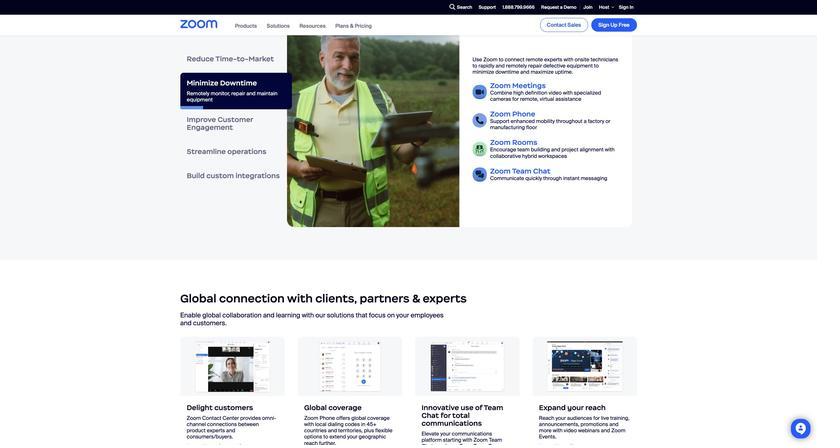 Task type: locate. For each thing, give the bounding box(es) containing it.
reach up live
[[586, 403, 606, 412]]

equipment down the minimize
[[187, 96, 213, 103]]

reach down countries
[[304, 440, 318, 445]]

1 vertical spatial communications
[[452, 430, 492, 437]]

collaboration
[[222, 311, 262, 320]]

global inside global coverage zoom phone offers global coverage with local dialing codes in 45+ countries and territories, plus flexible options to extend your geographic reach further.
[[352, 415, 366, 422]]

1 horizontal spatial contact
[[547, 21, 567, 28]]

coverage up offers
[[329, 403, 362, 412]]

contact inside delight customers zoom contact center provides omni- channel connections between product experts and consumers/buyers.
[[202, 415, 221, 422]]

for left total
[[441, 411, 451, 420]]

1 vertical spatial repair
[[231, 90, 245, 97]]

zoom meetings combine high definition video with specialized cameras for remote, virtual assistance
[[490, 81, 602, 102]]

with left local
[[304, 421, 314, 428]]

reach inside the expand your reach reach your audiences for live training, announcements, promotions and more with video webinars and zoom events.
[[586, 403, 606, 412]]

0 vertical spatial sign
[[619, 4, 629, 10]]

and down center
[[226, 427, 235, 434]]

0 horizontal spatial experts
[[207, 427, 225, 434]]

minimize
[[473, 69, 494, 76]]

rapidly
[[479, 62, 495, 69]]

1 horizontal spatial reach
[[586, 403, 606, 412]]

maximize
[[531, 69, 554, 76]]

connections
[[207, 421, 237, 428]]

chat inside zoom team chat communicate quickly through instant messaging
[[533, 167, 551, 176]]

2 vertical spatial a
[[441, 443, 444, 445]]

zoom phone support enhanced mobility throughout a factory or manufacturing floor
[[490, 110, 611, 131]]

phone system image
[[473, 113, 487, 128]]

messaging
[[581, 175, 608, 182]]

0 vertical spatial global
[[180, 291, 217, 306]]

2 horizontal spatial a
[[584, 118, 587, 125]]

between
[[238, 421, 259, 428]]

global for global coverage zoom phone offers global coverage with local dialing codes in 45+ countries and territories, plus flexible options to extend your geographic reach further.
[[304, 403, 327, 412]]

repair down downtime on the top left of page
[[231, 90, 245, 97]]

experts up employees
[[423, 291, 467, 306]]

remotely
[[187, 90, 210, 97]]

sign up free
[[599, 21, 630, 28]]

meetings
[[513, 81, 546, 90]]

2 horizontal spatial for
[[594, 415, 600, 422]]

phone
[[513, 110, 536, 118], [320, 415, 335, 422]]

a right as
[[441, 443, 444, 445]]

resources
[[300, 22, 326, 29]]

plus
[[364, 427, 374, 434]]

1 vertical spatial a
[[584, 118, 587, 125]]

onsite
[[575, 56, 590, 63]]

1 vertical spatial equipment
[[187, 96, 213, 103]]

and left maintain
[[247, 90, 256, 97]]

1 horizontal spatial sign
[[619, 4, 629, 10]]

0 horizontal spatial repair
[[231, 90, 245, 97]]

1 horizontal spatial experts
[[423, 291, 467, 306]]

factory
[[588, 118, 605, 125]]

team
[[518, 146, 530, 153]]

1 horizontal spatial video
[[564, 427, 577, 434]]

to left extend
[[324, 434, 328, 440]]

1 horizontal spatial &
[[412, 291, 420, 306]]

phone left offers
[[320, 415, 335, 422]]

video inside zoom meetings combine high definition video with specialized cameras for remote, virtual assistance
[[549, 89, 562, 96]]

minimize downtime remotely monitor, repair and maintain equipment
[[187, 79, 278, 103]]

experts down center
[[207, 427, 225, 434]]

a inside innovative use of team chat for total communications elevate your communications platform starting with zoom team chat as a base. from zoom te
[[441, 443, 444, 445]]

1 horizontal spatial a
[[560, 4, 563, 10]]

plans & pricing link
[[336, 22, 372, 29]]

0 vertical spatial contact
[[547, 21, 567, 28]]

contact sales link
[[540, 18, 588, 32]]

platform
[[422, 437, 442, 444]]

products button
[[235, 22, 257, 29]]

0 vertical spatial phone
[[513, 110, 536, 118]]

a left demo
[[560, 4, 563, 10]]

zoom meetings link
[[490, 81, 546, 90]]

&
[[350, 22, 354, 29], [412, 291, 420, 306]]

equipment right defective
[[567, 62, 593, 69]]

reach inside global coverage zoom phone offers global coverage with local dialing codes in 45+ countries and territories, plus flexible options to extend your geographic reach further.
[[304, 440, 318, 445]]

zoom inside zoom phone support enhanced mobility throughout a factory or manufacturing floor
[[490, 110, 511, 118]]

local
[[315, 421, 327, 428]]

monitor,
[[211, 90, 230, 97]]

sign up free link
[[592, 18, 637, 32]]

plans
[[336, 22, 349, 29]]

sign left in
[[619, 4, 629, 10]]

promotions
[[581, 421, 609, 428]]

global right enable
[[203, 311, 221, 320]]

channel
[[187, 421, 206, 428]]

& up employees
[[412, 291, 420, 306]]

zoom inside use zoom to connect remote experts with onsite technicians to rapidly and remotely repair defective equipment to minimize downtime and maximize uptime.
[[484, 56, 498, 63]]

free
[[619, 21, 630, 28]]

1 vertical spatial contact
[[202, 415, 221, 422]]

team right from
[[489, 437, 502, 444]]

zoom inside zoom rooms encourage team building and project alignment with collaborative hybrid workspaces
[[490, 138, 511, 147]]

0 vertical spatial repair
[[528, 62, 542, 69]]

0 horizontal spatial coverage
[[329, 403, 362, 412]]

enable
[[180, 311, 201, 320]]

request a demo link
[[538, 0, 580, 14]]

a left factory
[[584, 118, 587, 125]]

experts inside delight customers zoom contact center provides omni- channel connections between product experts and consumers/buyers.
[[207, 427, 225, 434]]

for left live
[[594, 415, 600, 422]]

starting
[[443, 437, 462, 444]]

request
[[541, 4, 559, 10]]

and inside global coverage zoom phone offers global coverage with local dialing codes in 45+ countries and territories, plus flexible options to extend your geographic reach further.
[[328, 427, 337, 434]]

with right the alignment
[[605, 146, 615, 153]]

0 vertical spatial coverage
[[329, 403, 362, 412]]

0 horizontal spatial phone
[[320, 415, 335, 422]]

0 horizontal spatial global
[[203, 311, 221, 320]]

remote,
[[520, 96, 539, 102]]

1.888.799.9666
[[503, 4, 535, 10]]

your right on
[[397, 311, 409, 320]]

global inside global coverage zoom phone offers global coverage with local dialing codes in 45+ countries and territories, plus flexible options to extend your geographic reach further.
[[304, 403, 327, 412]]

contact down delight
[[202, 415, 221, 422]]

1 vertical spatial phone
[[320, 415, 335, 422]]

global coverage zoom phone offers global coverage with local dialing codes in 45+ countries and territories, plus flexible options to extend your geographic reach further.
[[304, 403, 393, 445]]

support right phone system "icon"
[[490, 118, 510, 125]]

global connection with clients, partners & experts
[[180, 291, 467, 306]]

with up learning
[[287, 291, 313, 306]]

instant
[[564, 175, 580, 182]]

1 vertical spatial sign
[[599, 21, 610, 28]]

0 vertical spatial video
[[549, 89, 562, 96]]

experts up uptime.
[[545, 56, 563, 63]]

0 horizontal spatial for
[[441, 411, 451, 420]]

a inside request a demo link
[[560, 4, 563, 10]]

1 horizontal spatial phone
[[513, 110, 536, 118]]

1 vertical spatial global
[[352, 415, 366, 422]]

chat up elevate
[[422, 411, 439, 420]]

1 vertical spatial video
[[564, 427, 577, 434]]

global up enable
[[180, 291, 217, 306]]

and left project
[[552, 146, 561, 153]]

video right definition
[[549, 89, 562, 96]]

1 horizontal spatial global
[[352, 415, 366, 422]]

1 horizontal spatial equipment
[[567, 62, 593, 69]]

communications up from
[[452, 430, 492, 437]]

virtual
[[540, 96, 555, 102]]

global coverage image
[[298, 337, 402, 396]]

1 vertical spatial experts
[[423, 291, 467, 306]]

2 horizontal spatial experts
[[545, 56, 563, 63]]

sales
[[568, 21, 581, 28]]

equipment inside minimize downtime remotely monitor, repair and maintain equipment
[[187, 96, 213, 103]]

maintain
[[257, 90, 278, 97]]

zoom inside the expand your reach reach your audiences for live training, announcements, promotions and more with video webinars and zoom events.
[[612, 427, 626, 434]]

extend
[[330, 434, 346, 440]]

experts
[[545, 56, 563, 63], [423, 291, 467, 306], [207, 427, 225, 434]]

use
[[461, 403, 474, 412]]

zoom team chat link
[[490, 167, 551, 176]]

sign
[[619, 4, 629, 10], [599, 21, 610, 28]]

rooms
[[513, 138, 538, 147]]

zoom
[[484, 56, 498, 63], [490, 81, 511, 90], [490, 110, 511, 118], [490, 138, 511, 147], [490, 167, 511, 176], [187, 415, 201, 422], [304, 415, 319, 422], [612, 427, 626, 434], [474, 437, 488, 444], [474, 443, 488, 445]]

with inside zoom rooms encourage team building and project alignment with collaborative hybrid workspaces
[[605, 146, 615, 153]]

sign for sign in
[[619, 4, 629, 10]]

audiences
[[567, 415, 592, 422]]

and up 'further.'
[[328, 427, 337, 434]]

delight customers image
[[180, 337, 285, 396]]

and right rapidly
[[496, 62, 505, 69]]

video down audiences
[[564, 427, 577, 434]]

to left connect
[[499, 56, 504, 63]]

consumers/buyers.
[[187, 434, 233, 440]]

0 vertical spatial chat
[[533, 167, 551, 176]]

chat down workspaces
[[533, 167, 551, 176]]

search image
[[450, 4, 456, 10], [450, 4, 456, 10]]

your
[[397, 311, 409, 320], [568, 403, 584, 412], [556, 415, 566, 422], [441, 430, 451, 437], [347, 434, 358, 440]]

1 vertical spatial reach
[[304, 440, 318, 445]]

0 vertical spatial global
[[203, 311, 221, 320]]

phone inside zoom phone support enhanced mobility throughout a factory or manufacturing floor
[[513, 110, 536, 118]]

to
[[499, 56, 504, 63], [473, 62, 478, 69], [594, 62, 599, 69], [324, 434, 328, 440]]

0 horizontal spatial contact
[[202, 415, 221, 422]]

0 vertical spatial team
[[512, 167, 532, 176]]

1 vertical spatial support
[[490, 118, 510, 125]]

0 horizontal spatial global
[[180, 291, 217, 306]]

your down codes
[[347, 434, 358, 440]]

as
[[434, 443, 440, 445]]

reach
[[586, 403, 606, 412], [304, 440, 318, 445]]

with left the our
[[302, 311, 314, 320]]

None search field
[[426, 2, 448, 13]]

support
[[479, 4, 496, 10], [490, 118, 510, 125]]

repair right remotely
[[528, 62, 542, 69]]

options
[[304, 434, 322, 440]]

provides
[[240, 415, 261, 422]]

repair
[[528, 62, 542, 69], [231, 90, 245, 97]]

innovative use of team chat for total communications elevate your communications platform starting with zoom team chat as a base. from zoom te
[[422, 403, 511, 445]]

floor
[[526, 124, 537, 131]]

with left specialized
[[563, 89, 573, 96]]

and
[[496, 62, 505, 69], [521, 69, 530, 76], [247, 90, 256, 97], [552, 146, 561, 153], [263, 311, 275, 320], [180, 319, 192, 328], [610, 421, 619, 428], [226, 427, 235, 434], [328, 427, 337, 434], [601, 427, 610, 434]]

for down zoom meetings link
[[513, 96, 519, 102]]

and left customers.
[[180, 319, 192, 328]]

0 vertical spatial a
[[560, 4, 563, 10]]

through
[[544, 175, 562, 182]]

for
[[513, 96, 519, 102], [441, 411, 451, 420], [594, 415, 600, 422]]

0 vertical spatial equipment
[[567, 62, 593, 69]]

team down 'hybrid' in the top of the page
[[512, 167, 532, 176]]

chat left as
[[422, 443, 433, 445]]

1 horizontal spatial global
[[304, 403, 327, 412]]

support link
[[476, 0, 499, 14]]

& right plans
[[350, 22, 354, 29]]

for inside innovative use of team chat for total communications elevate your communications platform starting with zoom team chat as a base. from zoom te
[[441, 411, 451, 420]]

with right starting
[[463, 437, 473, 444]]

omni-
[[262, 415, 276, 422]]

search
[[457, 4, 472, 10]]

0 horizontal spatial a
[[441, 443, 444, 445]]

1 horizontal spatial for
[[513, 96, 519, 102]]

to inside global coverage zoom phone offers global coverage with local dialing codes in 45+ countries and territories, plus flexible options to extend your geographic reach further.
[[324, 434, 328, 440]]

and inside delight customers zoom contact center provides omni- channel connections between product experts and consumers/buyers.
[[226, 427, 235, 434]]

your up base.
[[441, 430, 451, 437]]

and down live
[[601, 427, 610, 434]]

employees
[[411, 311, 444, 320]]

0 vertical spatial reach
[[586, 403, 606, 412]]

1 horizontal spatial repair
[[528, 62, 542, 69]]

1 vertical spatial &
[[412, 291, 420, 306]]

with right more
[[553, 427, 563, 434]]

support right search
[[479, 4, 496, 10]]

join
[[584, 4, 593, 10]]

global left the 45+
[[352, 415, 366, 422]]

0 horizontal spatial &
[[350, 22, 354, 29]]

communications up starting
[[422, 419, 482, 428]]

for inside zoom meetings combine high definition video with specialized cameras for remote, virtual assistance
[[513, 96, 519, 102]]

time-
[[216, 54, 237, 63]]

1 vertical spatial chat
[[422, 411, 439, 420]]

0 vertical spatial communications
[[422, 419, 482, 428]]

2 vertical spatial experts
[[207, 427, 225, 434]]

0 horizontal spatial video
[[549, 89, 562, 96]]

0 vertical spatial experts
[[545, 56, 563, 63]]

coverage up flexible at bottom
[[368, 415, 390, 422]]

team right of
[[484, 403, 504, 412]]

contact left sales
[[547, 21, 567, 28]]

coverage
[[329, 403, 362, 412], [368, 415, 390, 422]]

with up uptime.
[[564, 56, 574, 63]]

1 horizontal spatial coverage
[[368, 415, 390, 422]]

0 horizontal spatial reach
[[304, 440, 318, 445]]

0 horizontal spatial sign
[[599, 21, 610, 28]]

sign left "up"
[[599, 21, 610, 28]]

zoom logo image
[[180, 20, 217, 28]]

1 vertical spatial global
[[304, 403, 327, 412]]

0 horizontal spatial equipment
[[187, 96, 213, 103]]

and left learning
[[263, 311, 275, 320]]

your down expand
[[556, 415, 566, 422]]

global up local
[[304, 403, 327, 412]]

phone up floor
[[513, 110, 536, 118]]



Task type: vqa. For each thing, say whether or not it's contained in the screenshot.
'remote'
yes



Task type: describe. For each thing, give the bounding box(es) containing it.
zoom rooms encourage team building and project alignment with collaborative hybrid workspaces
[[490, 138, 615, 159]]

solutions
[[327, 311, 354, 320]]

0 vertical spatial &
[[350, 22, 354, 29]]

use zoom to connect remote experts with onsite technicians to rapidly and remotely repair defective equipment to minimize downtime and maximize uptime.
[[473, 56, 619, 76]]

join link
[[580, 0, 596, 14]]

2 vertical spatial team
[[489, 437, 502, 444]]

reduce time-to-market
[[187, 54, 274, 63]]

equipment inside use zoom to connect remote experts with onsite technicians to rapidly and remotely repair defective equipment to minimize downtime and maximize uptime.
[[567, 62, 593, 69]]

improve customer engagement
[[187, 115, 253, 132]]

your inside enable global collaboration and learning with our solutions that focus on your employees and customers.
[[397, 311, 409, 320]]

reach
[[539, 415, 555, 422]]

zoom meetings icon image
[[473, 85, 487, 99]]

your inside innovative use of team chat for total communications elevate your communications platform starting with zoom team chat as a base. from zoom te
[[441, 430, 451, 437]]

and up meetings
[[521, 69, 530, 76]]

technicians
[[591, 56, 619, 63]]

offers
[[336, 415, 350, 422]]

and right live
[[610, 421, 619, 428]]

zoom inside zoom meetings combine high definition video with specialized cameras for remote, virtual assistance
[[490, 81, 511, 90]]

alignment
[[580, 146, 604, 153]]

0 vertical spatial support
[[479, 4, 496, 10]]

or
[[606, 118, 611, 125]]

up
[[611, 21, 618, 28]]

and inside zoom rooms encourage team building and project alignment with collaborative hybrid workspaces
[[552, 146, 561, 153]]

plans & pricing
[[336, 22, 372, 29]]

mobility
[[536, 118, 555, 125]]

definition
[[525, 89, 548, 96]]

your up audiences
[[568, 403, 584, 412]]

global inside enable global collaboration and learning with our solutions that focus on your employees and customers.
[[203, 311, 221, 320]]

throughout
[[556, 118, 583, 125]]

remote
[[526, 56, 543, 63]]

base.
[[446, 443, 459, 445]]

with inside the expand your reach reach your audiences for live training, announcements, promotions and more with video webinars and zoom events.
[[553, 427, 563, 434]]

minimize downtime image
[[287, 11, 460, 227]]

dialing
[[328, 421, 344, 428]]

to left rapidly
[[473, 62, 478, 69]]

high
[[514, 89, 524, 96]]

repair inside use zoom to connect remote experts with onsite technicians to rapidly and remotely repair defective equipment to minimize downtime and maximize uptime.
[[528, 62, 542, 69]]

video inside the expand your reach reach your audiences for live training, announcements, promotions and more with video webinars and zoom events.
[[564, 427, 577, 434]]

with inside global coverage zoom phone offers global coverage with local dialing codes in 45+ countries and territories, plus flexible options to extend your geographic reach further.
[[304, 421, 314, 428]]

total
[[453, 411, 470, 420]]

partners
[[360, 291, 410, 306]]

integrations
[[236, 171, 280, 180]]

workspaces
[[539, 153, 567, 159]]

remotely
[[506, 62, 527, 69]]

resources button
[[300, 22, 326, 29]]

global for global connection with clients, partners & experts
[[180, 291, 217, 306]]

codes
[[345, 421, 360, 428]]

flexible
[[376, 427, 393, 434]]

with inside zoom meetings combine high definition video with specialized cameras for remote, virtual assistance
[[563, 89, 573, 96]]

in
[[630, 4, 634, 10]]

live
[[601, 415, 609, 422]]

experts inside use zoom to connect remote experts with onsite technicians to rapidly and remotely repair defective equipment to minimize downtime and maximize uptime.
[[545, 56, 563, 63]]

zoom team chat icon image
[[473, 167, 487, 182]]

team inside zoom team chat communicate quickly through instant messaging
[[512, 167, 532, 176]]

cameras
[[490, 96, 511, 102]]

customers.
[[193, 319, 227, 328]]

that
[[356, 311, 368, 320]]

1.888.799.9666 link
[[499, 0, 538, 14]]

sign in link
[[616, 0, 637, 14]]

zoom phone link
[[490, 110, 536, 118]]

geographic
[[359, 434, 386, 440]]

use
[[473, 56, 482, 63]]

clients,
[[316, 291, 357, 306]]

customers
[[214, 403, 253, 412]]

combine
[[490, 89, 512, 96]]

zoom inside zoom team chat communicate quickly through instant messaging
[[490, 167, 511, 176]]

1 vertical spatial coverage
[[368, 415, 390, 422]]

to right onsite
[[594, 62, 599, 69]]

your inside global coverage zoom phone offers global coverage with local dialing codes in 45+ countries and territories, plus flexible options to extend your geographic reach further.
[[347, 434, 358, 440]]

phone inside global coverage zoom phone offers global coverage with local dialing codes in 45+ countries and territories, plus flexible options to extend your geographic reach further.
[[320, 415, 335, 422]]

host button
[[596, 0, 616, 15]]

from
[[460, 443, 472, 445]]

with inside use zoom to connect remote experts with onsite technicians to rapidly and remotely repair defective equipment to minimize downtime and maximize uptime.
[[564, 56, 574, 63]]

center
[[223, 415, 239, 422]]

contact sales
[[547, 21, 581, 28]]

customer
[[218, 115, 253, 124]]

demo
[[564, 4, 577, 10]]

connection
[[219, 291, 285, 306]]

products
[[235, 22, 257, 29]]

events.
[[539, 434, 557, 440]]

and inside minimize downtime remotely monitor, repair and maintain equipment
[[247, 90, 256, 97]]

with inside innovative use of team chat for total communications elevate your communications platform starting with zoom team chat as a base. from zoom te
[[463, 437, 473, 444]]

training,
[[611, 415, 630, 422]]

a inside zoom phone support enhanced mobility throughout a factory or manufacturing floor
[[584, 118, 587, 125]]

reduce
[[187, 54, 214, 63]]

solutions
[[267, 22, 290, 29]]

more
[[539, 427, 552, 434]]

support inside zoom phone support enhanced mobility throughout a factory or manufacturing floor
[[490, 118, 510, 125]]

for inside the expand your reach reach your audiences for live training, announcements, promotions and more with video webinars and zoom events.
[[594, 415, 600, 422]]

enhanced
[[511, 118, 535, 125]]

expand your reach image
[[533, 337, 637, 396]]

learning
[[276, 311, 300, 320]]

zoom rooms icon image
[[473, 142, 487, 156]]

delight customers zoom contact center provides omni- channel connections between product experts and consumers/buyers.
[[187, 403, 276, 440]]

collaborative
[[490, 153, 521, 159]]

innovative use of chat for total communications image
[[415, 337, 520, 396]]

zoom rooms link
[[490, 138, 538, 147]]

repair inside minimize downtime remotely monitor, repair and maintain equipment
[[231, 90, 245, 97]]

streamline operations
[[187, 147, 267, 156]]

expand
[[539, 403, 566, 412]]

improve
[[187, 115, 216, 124]]

project
[[562, 146, 579, 153]]

minimize
[[187, 79, 219, 87]]

host
[[599, 4, 610, 10]]

streamline
[[187, 147, 226, 156]]

build custom integrations
[[187, 171, 280, 180]]

uptime.
[[555, 69, 573, 76]]

1 vertical spatial team
[[484, 403, 504, 412]]

sign for sign up free
[[599, 21, 610, 28]]

with inside enable global collaboration and learning with our solutions that focus on your employees and customers.
[[302, 311, 314, 320]]

zoom inside delight customers zoom contact center provides omni- channel connections between product experts and consumers/buyers.
[[187, 415, 201, 422]]

operations
[[228, 147, 267, 156]]

zoom inside global coverage zoom phone offers global coverage with local dialing codes in 45+ countries and territories, plus flexible options to extend your geographic reach further.
[[304, 415, 319, 422]]

zoom team chat communicate quickly through instant messaging
[[490, 167, 608, 182]]

focus
[[369, 311, 386, 320]]

defective
[[544, 62, 566, 69]]

2 vertical spatial chat
[[422, 443, 433, 445]]

pricing
[[355, 22, 372, 29]]

building
[[531, 146, 550, 153]]



